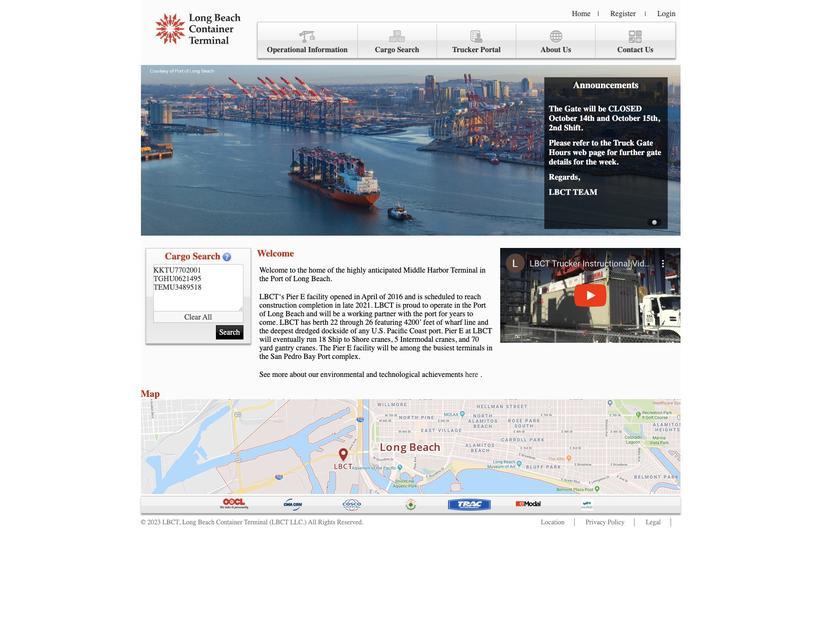 Task type: locate. For each thing, give the bounding box(es) containing it.
0 vertical spatial beach
[[286, 310, 305, 319]]

terminal
[[451, 266, 478, 275], [244, 519, 268, 527]]

be left 'closed'
[[598, 104, 606, 113]]

us inside about us "link"
[[563, 46, 571, 54]]

22
[[330, 319, 338, 327]]

0 horizontal spatial for
[[439, 310, 448, 319]]

to left the home at the left top of the page
[[290, 266, 296, 275]]

1 horizontal spatial |
[[645, 10, 646, 18]]

pier right the port.
[[445, 327, 457, 336]]

to right proud
[[422, 301, 428, 310]]

for right page
[[607, 148, 618, 157]]

us right about
[[563, 46, 571, 54]]

2023
[[147, 519, 161, 527]]

run
[[307, 336, 317, 344]]

will
[[584, 104, 596, 113], [319, 310, 331, 319], [259, 336, 271, 344], [377, 344, 389, 353]]

reserved.
[[337, 519, 364, 527]]

gate right truck
[[637, 138, 653, 148]]

reach
[[465, 293, 481, 301]]

is
[[418, 293, 423, 301], [396, 301, 401, 310]]

1 horizontal spatial october
[[612, 113, 641, 123]]

long right 'lbct,' at the left bottom of the page
[[182, 519, 196, 527]]

cranes.
[[296, 344, 317, 353]]

berth
[[313, 319, 329, 327]]

0 vertical spatial be
[[598, 104, 606, 113]]

at
[[466, 327, 471, 336]]

2 horizontal spatial pier
[[445, 327, 457, 336]]

of up construction
[[285, 275, 292, 283]]

0 horizontal spatial port
[[271, 275, 283, 283]]

clear
[[184, 313, 201, 322]]

1 horizontal spatial facility
[[354, 344, 375, 353]]

1 horizontal spatial gate
[[637, 138, 653, 148]]

1 vertical spatial facility
[[354, 344, 375, 353]]

5
[[395, 336, 399, 344]]

terminal left (lbct
[[244, 519, 268, 527]]

for right details
[[574, 157, 584, 167]]

long inside welcome to the home of the highly anticipated middle harbor terminal in the port of long beach.
[[293, 275, 309, 283]]

2 horizontal spatial e
[[459, 327, 464, 336]]

october up truck
[[612, 113, 641, 123]]

among
[[400, 344, 420, 353]]

terminal right harbor
[[451, 266, 478, 275]]

be inside the gate will be closed october 14th and october 15th, 2nd shift.
[[598, 104, 606, 113]]

1 vertical spatial welcome
[[259, 266, 288, 275]]

us right contact
[[645, 46, 654, 54]]

menu bar containing operational information
[[257, 22, 676, 58]]

gate up shift.
[[565, 104, 582, 113]]

legal link
[[646, 519, 661, 527]]

all right clear
[[203, 313, 212, 322]]

the up "2nd"
[[549, 104, 563, 113]]

1 horizontal spatial long
[[268, 310, 284, 319]]

port up line
[[473, 301, 486, 310]]

shore
[[352, 336, 370, 344]]

1 | from the left
[[598, 10, 599, 18]]

port up "lbct's"
[[271, 275, 283, 283]]

long down "lbct's"
[[268, 310, 284, 319]]

come.
[[259, 319, 278, 327]]

will inside the gate will be closed october 14th and october 15th, 2nd shift.
[[584, 104, 596, 113]]

menu bar
[[257, 22, 676, 58]]

to
[[592, 138, 599, 148], [290, 266, 296, 275], [457, 293, 463, 301], [422, 301, 428, 310], [467, 310, 473, 319], [344, 336, 350, 344]]

llc.)
[[290, 519, 307, 527]]

1 horizontal spatial for
[[574, 157, 584, 167]]

regards,​
[[549, 172, 580, 182]]

0 horizontal spatial cargo
[[165, 251, 190, 262]]

clear all
[[184, 313, 212, 322]]

be left a
[[333, 310, 340, 319]]

0 vertical spatial e
[[300, 293, 305, 301]]

of down "lbct's"
[[259, 310, 266, 319]]

is left scheduled
[[418, 293, 423, 301]]

partner
[[375, 310, 396, 319]]

in right operate
[[454, 301, 460, 310]]

gate inside please refer to the truck gate hours web page for further gate details for the week.
[[637, 138, 653, 148]]

lbct
[[549, 188, 571, 197], [375, 301, 394, 310], [280, 319, 299, 327], [473, 327, 492, 336]]

contact us
[[618, 46, 654, 54]]

gate
[[565, 104, 582, 113], [637, 138, 653, 148]]

1 us from the left
[[563, 46, 571, 54]]

october up please
[[549, 113, 578, 123]]

0 vertical spatial welcome
[[257, 248, 294, 259]]

to left reach
[[457, 293, 463, 301]]

cargo inside menu bar
[[375, 46, 395, 54]]

port right "bay"
[[318, 353, 330, 361]]

port.
[[429, 327, 443, 336]]

beach left container
[[198, 519, 215, 527]]

eventually
[[273, 336, 305, 344]]

e up has
[[300, 293, 305, 301]]

2 horizontal spatial for
[[607, 148, 618, 157]]

about us link
[[517, 25, 596, 58]]

us inside 'contact us' "link"
[[645, 46, 654, 54]]

1 vertical spatial the
[[319, 344, 331, 353]]

cranes, down wharf
[[436, 336, 457, 344]]

login
[[658, 9, 676, 18]]

all right llc.)
[[308, 519, 317, 527]]

to inside please refer to the truck gate hours web page for further gate details for the week.
[[592, 138, 599, 148]]

0 vertical spatial all
[[203, 313, 212, 322]]

any
[[359, 327, 370, 336]]

None submit
[[216, 326, 243, 340]]

18
[[319, 336, 326, 344]]

the left highly
[[336, 266, 345, 275]]

wharf
[[445, 319, 463, 327]]

facility down beach.
[[307, 293, 328, 301]]

proud
[[403, 301, 421, 310]]

login link
[[658, 9, 676, 18]]

cargo search
[[375, 46, 419, 54], [165, 251, 221, 262]]

beach inside lbct's pier e facility opened in april of 2016 and is scheduled to reach construction completion in late 2021.  lbct is proud to operate in the port of long beach and will be a working partner with the port for years to come.  lbct has berth 22 through 26 featuring 4200' feet of wharf line and the deepest dredged dockside of any u.s. pacific coast port. pier e at lbct will eventually run 18 ship to shore cranes, 5 intermodal cranes, and 70 yard gantry cranes. the pier e facility will be among the busiest terminals in the san pedro bay port complex.
[[286, 310, 305, 319]]

2 horizontal spatial long
[[293, 275, 309, 283]]

here
[[465, 371, 478, 379]]

0 horizontal spatial |
[[598, 10, 599, 18]]

terminals
[[457, 344, 485, 353]]

1 horizontal spatial search
[[397, 46, 419, 54]]

policy
[[608, 519, 625, 527]]

0 vertical spatial gate
[[565, 104, 582, 113]]

2 horizontal spatial port
[[473, 301, 486, 310]]

1 horizontal spatial the
[[549, 104, 563, 113]]

2 horizontal spatial be
[[598, 104, 606, 113]]

1 horizontal spatial e
[[347, 344, 352, 353]]

the inside lbct's pier e facility opened in april of 2016 and is scheduled to reach construction completion in late 2021.  lbct is proud to operate in the port of long beach and will be a working partner with the port for years to come.  lbct has berth 22 through 26 featuring 4200' feet of wharf line and the deepest dredged dockside of any u.s. pacific coast port. pier e at lbct will eventually run 18 ship to shore cranes, 5 intermodal cranes, and 70 yard gantry cranes. the pier e facility will be among the busiest terminals in the san pedro bay port complex.
[[319, 344, 331, 353]]

1 vertical spatial e
[[459, 327, 464, 336]]

0 horizontal spatial october
[[549, 113, 578, 123]]

1 horizontal spatial port
[[318, 353, 330, 361]]

0 vertical spatial cargo search
[[375, 46, 419, 54]]

1 horizontal spatial pier
[[333, 344, 345, 353]]

1 horizontal spatial us
[[645, 46, 654, 54]]

facility down any
[[354, 344, 375, 353]]

long left beach.
[[293, 275, 309, 283]]

welcome inside welcome to the home of the highly anticipated middle harbor terminal in the port of long beach.
[[259, 266, 288, 275]]

1 horizontal spatial all
[[308, 519, 317, 527]]

1 vertical spatial cargo
[[165, 251, 190, 262]]

0 horizontal spatial be
[[333, 310, 340, 319]]

1 horizontal spatial terminal
[[451, 266, 478, 275]]

0 vertical spatial search
[[397, 46, 419, 54]]

and
[[405, 293, 416, 301], [307, 310, 317, 319], [478, 319, 489, 327], [459, 336, 470, 344], [366, 371, 377, 379]]

| left login on the right of page
[[645, 10, 646, 18]]

1 horizontal spatial cranes,
[[436, 336, 457, 344]]

1 horizontal spatial cargo search
[[375, 46, 419, 54]]

us for about us
[[563, 46, 571, 54]]

1 vertical spatial all
[[308, 519, 317, 527]]

for right the port
[[439, 310, 448, 319]]

see more about our environmental and technological achievements here .
[[259, 371, 482, 379]]

us for contact us
[[645, 46, 654, 54]]

busiest
[[434, 344, 455, 353]]

0 horizontal spatial all
[[203, 313, 212, 322]]

search
[[397, 46, 419, 54], [193, 251, 221, 262]]

1 vertical spatial long
[[268, 310, 284, 319]]

1 horizontal spatial cargo
[[375, 46, 395, 54]]

about us
[[541, 46, 571, 54]]

0 horizontal spatial long
[[182, 519, 196, 527]]

be
[[598, 104, 606, 113], [333, 310, 340, 319], [391, 344, 398, 353]]

e
[[300, 293, 305, 301], [459, 327, 464, 336], [347, 344, 352, 353]]

the inside the gate will be closed october 14th and october 15th, 2nd shift.
[[549, 104, 563, 113]]

| right home link
[[598, 10, 599, 18]]

the
[[549, 104, 563, 113], [319, 344, 331, 353]]

of
[[328, 266, 334, 275], [285, 275, 292, 283], [380, 293, 386, 301], [259, 310, 266, 319], [437, 319, 443, 327], [351, 327, 357, 336]]

pier right "lbct's"
[[286, 293, 299, 301]]

2 | from the left
[[645, 10, 646, 18]]

long
[[293, 275, 309, 283], [268, 310, 284, 319], [182, 519, 196, 527]]

in left late
[[335, 301, 341, 310]]

0 horizontal spatial cranes,
[[372, 336, 393, 344]]

pier down dockside on the left
[[333, 344, 345, 353]]

welcome for welcome to the home of the highly anticipated middle harbor terminal in the port of long beach.
[[259, 266, 288, 275]]

1 horizontal spatial beach
[[286, 310, 305, 319]]

through
[[340, 319, 364, 327]]

for inside lbct's pier e facility opened in april of 2016 and is scheduled to reach construction completion in late 2021.  lbct is proud to operate in the port of long beach and will be a working partner with the port for years to come.  lbct has berth 22 through 26 featuring 4200' feet of wharf line and the deepest dredged dockside of any u.s. pacific coast port. pier e at lbct will eventually run 18 ship to shore cranes, 5 intermodal cranes, and 70 yard gantry cranes. the pier e facility will be among the busiest terminals in the san pedro bay port complex.
[[439, 310, 448, 319]]

refer
[[573, 138, 590, 148]]

0 vertical spatial the
[[549, 104, 563, 113]]

is left proud
[[396, 301, 401, 310]]

home link
[[572, 9, 591, 18]]

closed
[[609, 104, 642, 113]]

late
[[343, 301, 354, 310]]

0 horizontal spatial facility
[[307, 293, 328, 301]]

october
[[549, 113, 578, 123], [612, 113, 641, 123]]

beach
[[286, 310, 305, 319], [198, 519, 215, 527]]

1 vertical spatial gate
[[637, 138, 653, 148]]

0 horizontal spatial beach
[[198, 519, 215, 527]]

hours
[[549, 148, 571, 157]]

in up reach
[[480, 266, 486, 275]]

be left among
[[391, 344, 398, 353]]

©
[[141, 519, 146, 527]]

0 horizontal spatial gate
[[565, 104, 582, 113]]

completion
[[299, 301, 333, 310]]

cranes, left 5
[[372, 336, 393, 344]]

e left "at"
[[459, 327, 464, 336]]

working
[[347, 310, 373, 319]]

0 vertical spatial port
[[271, 275, 283, 283]]

1 vertical spatial port
[[473, 301, 486, 310]]

e left shore
[[347, 344, 352, 353]]

trucker
[[452, 46, 479, 54]]

0 vertical spatial terminal
[[451, 266, 478, 275]]

beach up dredged
[[286, 310, 305, 319]]

welcome for welcome
[[257, 248, 294, 259]]

and right line
[[478, 319, 489, 327]]

0 vertical spatial cargo
[[375, 46, 395, 54]]

of right feet at the right
[[437, 319, 443, 327]]

0 horizontal spatial us
[[563, 46, 571, 54]]

0 horizontal spatial is
[[396, 301, 401, 310]]

cargo
[[375, 46, 395, 54], [165, 251, 190, 262]]

0 vertical spatial long
[[293, 275, 309, 283]]

the up yard
[[259, 327, 269, 336]]

0 horizontal spatial the
[[319, 344, 331, 353]]

1 vertical spatial search
[[193, 251, 221, 262]]

with
[[398, 310, 412, 319]]

portal
[[481, 46, 501, 54]]

will down announcements on the right of the page
[[584, 104, 596, 113]]

the right run
[[319, 344, 331, 353]]

0 horizontal spatial cargo search
[[165, 251, 221, 262]]

please refer to the truck gate hours web page for further gate details for the week.
[[549, 138, 662, 167]]

2 us from the left
[[645, 46, 654, 54]]

to right refer
[[592, 138, 599, 148]]

to right years
[[467, 310, 473, 319]]

environmental
[[321, 371, 365, 379]]

1 horizontal spatial be
[[391, 344, 398, 353]]

0 horizontal spatial terminal
[[244, 519, 268, 527]]

us
[[563, 46, 571, 54], [645, 46, 654, 54]]

u.s.
[[372, 327, 385, 336]]

0 horizontal spatial pier
[[286, 293, 299, 301]]

2 vertical spatial be
[[391, 344, 398, 353]]

0 horizontal spatial search
[[193, 251, 221, 262]]

0 horizontal spatial e
[[300, 293, 305, 301]]



Task type: vqa. For each thing, say whether or not it's contained in the screenshot.
"Partner"
yes



Task type: describe. For each thing, give the bounding box(es) containing it.
15th,
[[643, 113, 660, 123]]

rights
[[318, 519, 336, 527]]

register
[[611, 9, 636, 18]]

middle
[[404, 266, 426, 275]]

the up line
[[462, 301, 472, 310]]

lbct right "at"
[[473, 327, 492, 336]]

will down come.
[[259, 336, 271, 344]]

privacy policy
[[586, 519, 625, 527]]

1 horizontal spatial is
[[418, 293, 423, 301]]

please
[[549, 138, 571, 148]]

coast
[[410, 327, 427, 336]]

bay
[[304, 353, 316, 361]]

page
[[589, 148, 605, 157]]

details
[[549, 157, 572, 167]]

dockside
[[322, 327, 349, 336]]

technological
[[379, 371, 420, 379]]

ship
[[328, 336, 342, 344]]

privacy
[[586, 519, 606, 527]]

1 october from the left
[[549, 113, 578, 123]]

april
[[362, 293, 378, 301]]

cargo search inside menu bar
[[375, 46, 419, 54]]

about
[[290, 371, 307, 379]]

lbct down regards,​
[[549, 188, 571, 197]]

Enter container numbers and/ or booking numbers. text field
[[153, 264, 243, 312]]

truck
[[614, 138, 635, 148]]

shift.
[[564, 123, 583, 132]]

week.
[[599, 157, 619, 167]]

yard
[[259, 344, 273, 353]]

trucker portal link
[[437, 25, 517, 58]]

contact us link
[[596, 25, 675, 58]]

home
[[572, 9, 591, 18]]

terminal inside welcome to the home of the highly anticipated middle harbor terminal in the port of long beach.
[[451, 266, 478, 275]]

and right 2016
[[405, 293, 416, 301]]

of right the home at the left top of the page
[[328, 266, 334, 275]]

1 cranes, from the left
[[372, 336, 393, 344]]

2 vertical spatial port
[[318, 353, 330, 361]]

the left the home at the left top of the page
[[298, 266, 307, 275]]

2 vertical spatial pier
[[333, 344, 345, 353]]

pedro
[[284, 353, 302, 361]]

privacy policy link
[[586, 519, 625, 527]]

the left week. at the right of the page
[[586, 157, 597, 167]]

(lbct
[[270, 519, 289, 527]]

2016
[[388, 293, 403, 301]]

to inside welcome to the home of the highly anticipated middle harbor terminal in the port of long beach.
[[290, 266, 296, 275]]

cargo search link
[[358, 25, 437, 58]]

all inside button
[[203, 313, 212, 322]]

a
[[342, 310, 346, 319]]

the right among
[[422, 344, 432, 353]]

featuring
[[375, 319, 402, 327]]

opened
[[330, 293, 352, 301]]

the left the port
[[413, 310, 423, 319]]

2021.
[[356, 301, 373, 310]]

in right the 70
[[487, 344, 493, 353]]

operate
[[430, 301, 453, 310]]

operational information link
[[258, 25, 358, 58]]

lbct team
[[549, 188, 598, 197]]

long inside lbct's pier e facility opened in april of 2016 and is scheduled to reach construction completion in late 2021.  lbct is proud to operate in the port of long beach and will be a working partner with the port for years to come.  lbct has berth 22 through 26 featuring 4200' feet of wharf line and the deepest dredged dockside of any u.s. pacific coast port. pier e at lbct will eventually run 18 ship to shore cranes, 5 intermodal cranes, and 70 yard gantry cranes. the pier e facility will be among the busiest terminals in the san pedro bay port complex.
[[268, 310, 284, 319]]

gate inside the gate will be closed october 14th and october 15th, 2nd shift.
[[565, 104, 582, 113]]

line
[[464, 319, 476, 327]]

of left 2016
[[380, 293, 386, 301]]

port inside welcome to the home of the highly anticipated middle harbor terminal in the port of long beach.
[[271, 275, 283, 283]]

in inside welcome to the home of the highly anticipated middle harbor terminal in the port of long beach.
[[480, 266, 486, 275]]

intermodal
[[400, 336, 434, 344]]

0 vertical spatial facility
[[307, 293, 328, 301]]

2nd
[[549, 123, 562, 132]]

lbct left has
[[280, 319, 299, 327]]

in right late
[[354, 293, 360, 301]]

san
[[271, 353, 282, 361]]

1 vertical spatial be
[[333, 310, 340, 319]]

2 october from the left
[[612, 113, 641, 123]]

location link
[[541, 519, 565, 527]]

operational
[[267, 46, 306, 54]]

lbct,
[[162, 519, 181, 527]]

to right the ship
[[344, 336, 350, 344]]

team
[[573, 188, 598, 197]]

2 vertical spatial long
[[182, 519, 196, 527]]

information
[[308, 46, 348, 54]]

announcements
[[573, 80, 639, 91]]

port
[[425, 310, 437, 319]]

the up "lbct's"
[[259, 275, 269, 283]]

location
[[541, 519, 565, 527]]

operational information
[[267, 46, 348, 54]]

will left a
[[319, 310, 331, 319]]

the left truck
[[601, 138, 612, 148]]

harbor
[[427, 266, 449, 275]]

70
[[472, 336, 479, 344]]

will left 5
[[377, 344, 389, 353]]

the left san
[[259, 353, 269, 361]]

1 vertical spatial terminal
[[244, 519, 268, 527]]

14th and
[[580, 113, 610, 123]]

2 cranes, from the left
[[436, 336, 457, 344]]

register link
[[611, 9, 636, 18]]

lbct's
[[259, 293, 284, 301]]

1 vertical spatial cargo search
[[165, 251, 221, 262]]

1 vertical spatial beach
[[198, 519, 215, 527]]

2 vertical spatial e
[[347, 344, 352, 353]]

has
[[301, 319, 311, 327]]

map
[[141, 389, 160, 400]]

container
[[216, 519, 242, 527]]

achievements
[[422, 371, 463, 379]]

search inside menu bar
[[397, 46, 419, 54]]

0 vertical spatial pier
[[286, 293, 299, 301]]

see
[[259, 371, 270, 379]]

trucker portal
[[452, 46, 501, 54]]

welcome to the home of the highly anticipated middle harbor terminal in the port of long beach.
[[259, 266, 486, 283]]

clear all button
[[153, 312, 243, 323]]

and left the 70
[[459, 336, 470, 344]]

our
[[309, 371, 319, 379]]

and up dredged
[[307, 310, 317, 319]]

of left any
[[351, 327, 357, 336]]

legal
[[646, 519, 661, 527]]

here link
[[465, 371, 478, 379]]

lbct up featuring
[[375, 301, 394, 310]]

dredged
[[295, 327, 320, 336]]

further
[[620, 148, 645, 157]]

and left technological
[[366, 371, 377, 379]]

lbct's pier e facility opened in april of 2016 and is scheduled to reach construction completion in late 2021.  lbct is proud to operate in the port of long beach and will be a working partner with the port for years to come.  lbct has berth 22 through 26 featuring 4200' feet of wharf line and the deepest dredged dockside of any u.s. pacific coast port. pier e at lbct will eventually run 18 ship to shore cranes, 5 intermodal cranes, and 70 yard gantry cranes. the pier e facility will be among the busiest terminals in the san pedro bay port complex.
[[259, 293, 493, 361]]

highly
[[347, 266, 366, 275]]

pacific
[[387, 327, 408, 336]]

scheduled
[[425, 293, 455, 301]]

1 vertical spatial pier
[[445, 327, 457, 336]]

more
[[272, 371, 288, 379]]

years
[[450, 310, 466, 319]]

feet
[[423, 319, 435, 327]]

© 2023 lbct, long beach container terminal (lbct llc.) all rights reserved.
[[141, 519, 364, 527]]



